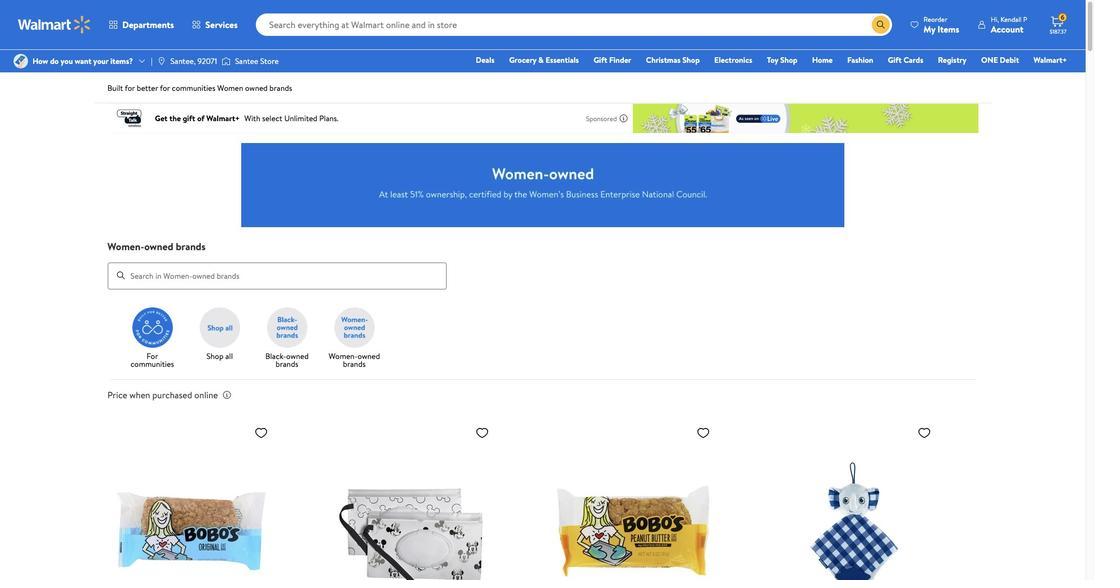 Task type: locate. For each thing, give the bounding box(es) containing it.
0 horizontal spatial women-owned brands
[[108, 240, 206, 254]]

2 horizontal spatial shop
[[781, 54, 798, 66]]

1 horizontal spatial gift
[[889, 54, 902, 66]]

sponsored
[[586, 114, 617, 123]]

fashion
[[848, 54, 874, 66]]

black-
[[265, 351, 286, 362]]

0 horizontal spatial gift
[[594, 54, 608, 66]]

1 horizontal spatial women-
[[329, 351, 358, 362]]

gift finder link
[[589, 54, 637, 66]]

gift finder
[[594, 54, 632, 66]]

1 vertical spatial women-
[[329, 351, 358, 362]]

0 horizontal spatial shop
[[207, 351, 224, 362]]

0 vertical spatial women-owned brands
[[108, 240, 206, 254]]

 image left how
[[13, 54, 28, 68]]

grocery & essentials
[[509, 54, 579, 66]]

your
[[93, 56, 109, 67]]

hi,
[[991, 14, 1000, 24]]

0 horizontal spatial women-
[[108, 240, 144, 254]]

brands inside women-owned brands
[[343, 358, 366, 370]]

women- down women-owned brands image
[[329, 351, 358, 362]]

search image
[[116, 271, 125, 280]]

store
[[260, 56, 279, 67]]

women-owned. at least fifty-one percent��ownership certified by the women���s business enterprise national council.�� image
[[242, 143, 845, 227]]

communities up price when purchased online
[[131, 358, 174, 370]]

essentials
[[546, 54, 579, 66]]

women-owned brands
[[108, 240, 206, 254], [329, 351, 380, 370]]

black-owned brands
[[265, 351, 309, 370]]

add to favorites list, booginhead universal teether blanket pacifier holder, infant & toddler boys & girls, elephant image
[[918, 426, 932, 440]]

communities
[[172, 83, 216, 94], [131, 358, 174, 370]]

add to favorites list, j.l. childress seals in moisture portable clip-on baby wipe holder, black, 2 count image
[[476, 426, 489, 440]]

1 vertical spatial women-owned brands
[[329, 351, 380, 370]]

built
[[108, 83, 123, 94]]

communities down santee, 92071 on the top
[[172, 83, 216, 94]]

when
[[130, 389, 150, 401]]

gift left cards
[[889, 54, 902, 66]]

items
[[938, 23, 960, 35]]

reorder
[[924, 14, 948, 24]]

Walmart Site-Wide search field
[[256, 13, 893, 36]]

gift left finder
[[594, 54, 608, 66]]

toy shop link
[[762, 54, 803, 66]]

toy
[[767, 54, 779, 66]]

for communities�� image
[[132, 307, 173, 348]]

0 horizontal spatial for
[[125, 83, 135, 94]]

gift
[[594, 54, 608, 66], [889, 54, 902, 66]]

christmas shop link
[[641, 54, 705, 66]]

registry
[[939, 54, 967, 66]]

shop right christmas
[[683, 54, 700, 66]]

women-owned brands up "search" 'icon'
[[108, 240, 206, 254]]

shop inside "link"
[[781, 54, 798, 66]]

brands inside black-owned brands
[[276, 358, 299, 370]]

0 horizontal spatial  image
[[13, 54, 28, 68]]

Search search field
[[256, 13, 893, 36]]

one
[[982, 54, 999, 66]]

legal information image
[[223, 390, 232, 399]]

deals link
[[471, 54, 500, 66]]

bobo's oat bars all natural, original, 3 oz image
[[110, 421, 273, 581]]

 image right 92071
[[222, 56, 231, 67]]

1 vertical spatial communities
[[131, 358, 174, 370]]

black-owned brands�� image
[[267, 307, 307, 348]]

santee, 92071
[[171, 56, 217, 67]]

black-owned brands link
[[258, 307, 316, 370]]

gift for gift finder
[[594, 54, 608, 66]]

2 for from the left
[[160, 83, 170, 94]]

kendall
[[1001, 14, 1022, 24]]

walmart+
[[1034, 54, 1068, 66]]

1 gift from the left
[[594, 54, 608, 66]]

search icon image
[[877, 20, 886, 29]]

women-
[[108, 240, 144, 254], [329, 351, 358, 362]]

 image for santee store
[[222, 56, 231, 67]]

shop all
[[207, 351, 233, 362]]

deals
[[476, 54, 495, 66]]

j.l. childress seals in moisture portable clip-on baby wipe holder, black, 2 count image
[[331, 421, 494, 581]]

price when purchased online
[[108, 389, 218, 401]]

for
[[125, 83, 135, 94], [160, 83, 170, 94]]

for right the 'better'
[[160, 83, 170, 94]]

departments button
[[100, 11, 183, 38]]

owned
[[245, 83, 268, 94], [144, 240, 173, 254], [286, 351, 309, 362], [358, 351, 380, 362]]

bobo's oat bars all natural peanut butter, 3 oz image
[[552, 421, 715, 581]]

women- inside women-owned brands
[[329, 351, 358, 362]]

for right the built
[[125, 83, 135, 94]]

items?
[[110, 56, 133, 67]]

0 vertical spatial communities
[[172, 83, 216, 94]]

Search in Women-owned brands search field
[[108, 262, 447, 289]]

 image
[[13, 54, 28, 68], [222, 56, 231, 67]]

women-owned brands link
[[325, 307, 384, 370]]

1 horizontal spatial  image
[[222, 56, 231, 67]]

0 vertical spatial women-
[[108, 240, 144, 254]]

6 $187.37
[[1050, 12, 1067, 35]]

2 gift from the left
[[889, 54, 902, 66]]

how do you want your items?
[[33, 56, 133, 67]]

shop all link
[[191, 307, 249, 362]]

92071
[[198, 56, 217, 67]]

owned inside black-owned brands
[[286, 351, 309, 362]]

shop left all
[[207, 351, 224, 362]]

price
[[108, 389, 127, 401]]

 image
[[157, 57, 166, 66]]

gift cards link
[[883, 54, 929, 66]]

services
[[206, 19, 238, 31]]

shop
[[683, 54, 700, 66], [781, 54, 798, 66], [207, 351, 224, 362]]

women-owned brands down women-owned brands image
[[329, 351, 380, 370]]

purchased
[[152, 389, 192, 401]]

1 horizontal spatial shop
[[683, 54, 700, 66]]

santee
[[235, 56, 259, 67]]

p
[[1024, 14, 1028, 24]]

1 horizontal spatial for
[[160, 83, 170, 94]]

shop right toy
[[781, 54, 798, 66]]

santee store
[[235, 56, 279, 67]]

account
[[991, 23, 1024, 35]]

women- up "search" 'icon'
[[108, 240, 144, 254]]

reorder my items
[[924, 14, 960, 35]]

brands
[[270, 83, 292, 94], [176, 240, 206, 254], [276, 358, 299, 370], [343, 358, 366, 370]]



Task type: vqa. For each thing, say whether or not it's contained in the screenshot.
out inside the the Fun truck but not well built My 2 year old absolutely loved this Chevy truck! He drove every chance he had for a whole month! Then the drive motor on the wheels went out and he was so disappointed.  I started researching and that seems to be a common problem with it so we decided to return.
no



Task type: describe. For each thing, give the bounding box(es) containing it.
owned inside women-owned brands
[[358, 351, 380, 362]]

you
[[61, 56, 73, 67]]

home
[[813, 54, 833, 66]]

better
[[137, 83, 158, 94]]

|
[[151, 56, 153, 67]]

cards
[[904, 54, 924, 66]]

hi, kendall p account
[[991, 14, 1028, 35]]

built for better for communities women owned brands
[[108, 83, 292, 94]]

add to favorites list, bobo's oat bars all natural, original, 3 oz image
[[255, 426, 268, 440]]

online
[[194, 389, 218, 401]]

1 horizontal spatial women-owned brands
[[329, 351, 380, 370]]

toy shop
[[767, 54, 798, 66]]

shop for christmas shop
[[683, 54, 700, 66]]

electronics link
[[710, 54, 758, 66]]

electronics
[[715, 54, 753, 66]]

women-owned brands inside search box
[[108, 240, 206, 254]]

add to favorites list, bobo's oat bars all natural peanut butter, 3 oz image
[[697, 426, 710, 440]]

one debit link
[[977, 54, 1025, 66]]

gift cards
[[889, 54, 924, 66]]

for communities link
[[123, 307, 182, 370]]

for communities
[[131, 351, 174, 370]]

one debit
[[982, 54, 1020, 66]]

christmas
[[646, 54, 681, 66]]

women
[[217, 83, 243, 94]]

walmart+ link
[[1029, 54, 1073, 66]]

fashion link
[[843, 54, 879, 66]]

&
[[539, 54, 544, 66]]

brands inside women-owned brands search box
[[176, 240, 206, 254]]

services button
[[183, 11, 247, 38]]

shop for toy shop
[[781, 54, 798, 66]]

home link
[[808, 54, 838, 66]]

do
[[50, 56, 59, 67]]

$187.37
[[1050, 28, 1067, 35]]

registry link
[[934, 54, 972, 66]]

 image for how do you want your items?
[[13, 54, 28, 68]]

booginhead universal teether blanket pacifier holder, infant & toddler boys & girls, elephant image
[[773, 421, 936, 581]]

6
[[1061, 12, 1065, 22]]

women- inside search box
[[108, 240, 144, 254]]

want
[[75, 56, 92, 67]]

women-owned brands image
[[334, 307, 375, 348]]

shop all�� image
[[200, 307, 240, 348]]

santee,
[[171, 56, 196, 67]]

christmas shop
[[646, 54, 700, 66]]

my
[[924, 23, 936, 35]]

grocery
[[509, 54, 537, 66]]

debit
[[1001, 54, 1020, 66]]

how
[[33, 56, 48, 67]]

owned inside search box
[[144, 240, 173, 254]]

gift for gift cards
[[889, 54, 902, 66]]

1 for from the left
[[125, 83, 135, 94]]

departments
[[122, 19, 174, 31]]

Women-owned brands search field
[[94, 240, 992, 289]]

walmart image
[[18, 16, 91, 34]]

for
[[147, 351, 158, 362]]

grocery & essentials link
[[504, 54, 584, 66]]

finder
[[610, 54, 632, 66]]

all
[[226, 351, 233, 362]]



